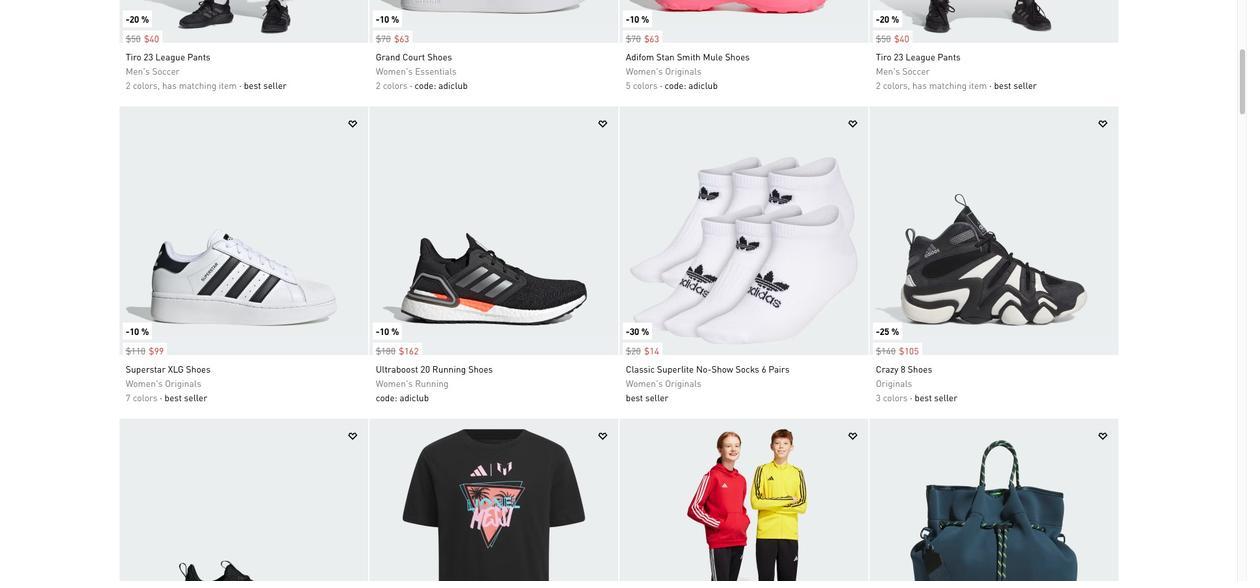 Task type: locate. For each thing, give the bounding box(es) containing it.
women's inside the adifom stan smith mule shoes women's originals 5 colors · code: adiclub
[[626, 65, 663, 77]]

women's sportswear turquoise favorites tote bag image
[[869, 419, 1118, 581]]

ultraboost 20 running shoes women's running code: adiclub
[[376, 363, 493, 403]]

1 horizontal spatial $40
[[894, 32, 909, 44]]

$162
[[399, 345, 419, 357]]

soccer
[[152, 65, 180, 77], [902, 65, 930, 77]]

show
[[712, 363, 733, 375]]

originals black crazy 8 shoes image
[[869, 107, 1118, 355]]

20 inside ultraboost 20 running shoes women's running code: adiclub
[[421, 363, 430, 375]]

10 up adifom
[[630, 13, 639, 25]]

shoes inside grand court shoes women's essentials 2 colors · code: adiclub
[[427, 51, 452, 62]]

-25 %
[[876, 325, 899, 337]]

1 horizontal spatial adiclub
[[439, 79, 468, 91]]

women's inside superstar xlg shoes women's originals 7 colors · best seller
[[126, 377, 163, 389]]

$50 $40
[[126, 32, 159, 44], [876, 32, 909, 44]]

2 2 from the left
[[376, 79, 381, 91]]

tiro 23 league pants men's soccer 2 colors, has matching item · best seller
[[126, 51, 287, 91], [876, 51, 1037, 91]]

shoes
[[427, 51, 452, 62], [725, 51, 750, 62], [186, 363, 211, 375], [468, 363, 493, 375], [908, 363, 932, 375]]

2 has from the left
[[912, 79, 927, 91]]

men's soccer black tiro 23 league pants image
[[119, 0, 368, 43], [869, 0, 1118, 43]]

colors,
[[133, 79, 160, 91], [883, 79, 910, 91]]

1 horizontal spatial colors,
[[883, 79, 910, 91]]

women's
[[376, 65, 413, 77], [626, 65, 663, 77], [126, 377, 163, 389], [376, 377, 413, 389], [626, 377, 663, 389]]

30
[[630, 325, 639, 337]]

1 horizontal spatial -20 %
[[876, 13, 899, 25]]

2 $40 from the left
[[894, 32, 909, 44]]

running down ultraboost
[[415, 377, 449, 389]]

2 $50 $40 from the left
[[876, 32, 909, 44]]

$70 $63 up grand
[[376, 32, 409, 44]]

1 horizontal spatial 20
[[421, 363, 430, 375]]

1 horizontal spatial has
[[912, 79, 927, 91]]

running
[[432, 363, 466, 375], [415, 377, 449, 389]]

$105
[[899, 345, 919, 357]]

10 up $110
[[130, 325, 139, 337]]

1 23 from the left
[[144, 51, 153, 62]]

superstar
[[126, 363, 166, 375]]

-20 %
[[126, 13, 149, 25], [876, 13, 899, 25]]

court
[[403, 51, 425, 62]]

women's inside grand court shoes women's essentials 2 colors · code: adiclub
[[376, 65, 413, 77]]

0 horizontal spatial matching
[[179, 79, 217, 91]]

1 horizontal spatial men's soccer black tiro 23 league pants image
[[869, 0, 1118, 43]]

seller inside superstar xlg shoes women's originals 7 colors · best seller
[[184, 392, 207, 403]]

$140
[[876, 345, 896, 357]]

$20
[[626, 345, 641, 357]]

$63
[[394, 32, 409, 44], [644, 32, 659, 44]]

$70 up adifom
[[626, 32, 641, 44]]

0 horizontal spatial $70 $63
[[376, 32, 409, 44]]

originals down crazy
[[876, 377, 912, 389]]

1 horizontal spatial $70
[[626, 32, 641, 44]]

colors, for 1st men's soccer black tiro 23 league pants image from left
[[133, 79, 160, 91]]

-10 % up grand
[[376, 13, 399, 25]]

0 horizontal spatial colors,
[[133, 79, 160, 91]]

0 horizontal spatial 2
[[126, 79, 131, 91]]

$63 up adifom
[[644, 32, 659, 44]]

$40
[[144, 32, 159, 44], [894, 32, 909, 44]]

0 horizontal spatial item
[[219, 79, 237, 91]]

code:
[[415, 79, 436, 91], [665, 79, 686, 91], [376, 392, 397, 403]]

$70 up grand
[[376, 32, 391, 44]]

1 horizontal spatial item
[[969, 79, 987, 91]]

1 item from the left
[[219, 79, 237, 91]]

$14
[[644, 345, 659, 357]]

1 $70 from the left
[[376, 32, 391, 44]]

8
[[901, 363, 906, 375]]

grand court shoes women's essentials 2 colors · code: adiclub
[[376, 51, 468, 91]]

adiclub inside the adifom stan smith mule shoes women's originals 5 colors · code: adiclub
[[689, 79, 718, 91]]

2 horizontal spatial code:
[[665, 79, 686, 91]]

shoes for grand court shoes
[[427, 51, 452, 62]]

women's down adifom
[[626, 65, 663, 77]]

$140 $105
[[876, 345, 919, 357]]

1 horizontal spatial $70 $63
[[626, 32, 659, 44]]

originals inside 'crazy 8 shoes originals 3 colors · best seller'
[[876, 377, 912, 389]]

1 horizontal spatial $50 $40
[[876, 32, 909, 44]]

originals inside superstar xlg shoes women's originals 7 colors · best seller
[[165, 377, 201, 389]]

0 horizontal spatial tiro 23 league pants men's soccer 2 colors, has matching item · best seller
[[126, 51, 287, 91]]

2 matching from the left
[[929, 79, 967, 91]]

· inside superstar xlg shoes women's originals 7 colors · best seller
[[160, 392, 162, 403]]

women's originals white superstar xlg shoes image
[[119, 107, 368, 355]]

adiclub down the mule
[[689, 79, 718, 91]]

2 colors, from the left
[[883, 79, 910, 91]]

·
[[239, 79, 242, 91], [410, 79, 412, 91], [660, 79, 662, 91], [989, 79, 992, 91], [160, 392, 162, 403], [910, 392, 913, 403]]

2 league from the left
[[906, 51, 935, 62]]

item
[[219, 79, 237, 91], [969, 79, 987, 91]]

1 2 from the left
[[126, 79, 131, 91]]

2 $70 $63 from the left
[[626, 32, 659, 44]]

colors right 5
[[633, 79, 658, 91]]

$63 up "court"
[[394, 32, 409, 44]]

2 23 from the left
[[894, 51, 904, 62]]

2
[[126, 79, 131, 91], [376, 79, 381, 91], [876, 79, 881, 91]]

colors inside superstar xlg shoes women's originals 7 colors · best seller
[[133, 392, 158, 403]]

2 horizontal spatial 20
[[880, 13, 889, 25]]

adiclub down the essentials
[[439, 79, 468, 91]]

-10 % up $110
[[126, 325, 149, 337]]

1 $70 $63 from the left
[[376, 32, 409, 44]]

1 $63 from the left
[[394, 32, 409, 44]]

1 $50 from the left
[[126, 32, 141, 44]]

shoes inside superstar xlg shoes women's originals 7 colors · best seller
[[186, 363, 211, 375]]

soccer for 1st men's soccer black tiro 23 league pants image from left
[[152, 65, 180, 77]]

colors down grand
[[383, 79, 408, 91]]

1 horizontal spatial tiro 23 league pants men's soccer 2 colors, has matching item · best seller
[[876, 51, 1037, 91]]

1 tiro from the left
[[126, 51, 141, 62]]

youth soccer black tiro 23 league pants image
[[619, 419, 868, 581]]

1 matching from the left
[[179, 79, 217, 91]]

2 pants from the left
[[938, 51, 961, 62]]

0 horizontal spatial $40
[[144, 32, 159, 44]]

-10 %
[[376, 13, 399, 25], [626, 13, 649, 25], [126, 325, 149, 337], [376, 325, 399, 337]]

1 horizontal spatial code:
[[415, 79, 436, 91]]

0 horizontal spatial $50 $40
[[126, 32, 159, 44]]

0 horizontal spatial league
[[155, 51, 185, 62]]

no-
[[696, 363, 712, 375]]

1 has from the left
[[162, 79, 177, 91]]

women's originals white classic superlite no-show socks 6 pairs image
[[619, 107, 868, 355]]

$70 $63 for adifom
[[626, 32, 659, 44]]

originals down smith
[[665, 65, 701, 77]]

1 horizontal spatial pants
[[938, 51, 961, 62]]

1 horizontal spatial $50
[[876, 32, 891, 44]]

originals down xlg
[[165, 377, 201, 389]]

tiro
[[126, 51, 141, 62], [876, 51, 892, 62]]

$70 for grand court shoes
[[376, 32, 391, 44]]

0 horizontal spatial -20 %
[[126, 13, 149, 25]]

1 men's from the left
[[126, 65, 150, 77]]

$70 $63 up adifom
[[626, 32, 659, 44]]

code: down stan
[[665, 79, 686, 91]]

0 horizontal spatial adiclub
[[400, 392, 429, 403]]

pants for 2nd men's soccer black tiro 23 league pants image from left
[[938, 51, 961, 62]]

2 item from the left
[[969, 79, 987, 91]]

running right ultraboost
[[432, 363, 466, 375]]

women's essentials white grand court shoes image
[[369, 0, 618, 43]]

$63 for grand
[[394, 32, 409, 44]]

women's down ultraboost
[[376, 377, 413, 389]]

23
[[144, 51, 153, 62], [894, 51, 904, 62]]

2 horizontal spatial adiclub
[[689, 79, 718, 91]]

2 $70 from the left
[[626, 32, 641, 44]]

1 horizontal spatial $63
[[644, 32, 659, 44]]

$70
[[376, 32, 391, 44], [626, 32, 641, 44]]

1 horizontal spatial matching
[[929, 79, 967, 91]]

0 horizontal spatial 23
[[144, 51, 153, 62]]

shoes inside 'crazy 8 shoes originals 3 colors · best seller'
[[908, 363, 932, 375]]

shoes inside ultraboost 20 running shoes women's running code: adiclub
[[468, 363, 493, 375]]

socks
[[736, 363, 759, 375]]

women's down grand
[[376, 65, 413, 77]]

code: down ultraboost
[[376, 392, 397, 403]]

best
[[244, 79, 261, 91], [994, 79, 1011, 91], [165, 392, 182, 403], [626, 392, 643, 403], [915, 392, 932, 403]]

%
[[141, 13, 149, 25], [391, 13, 399, 25], [641, 13, 649, 25], [892, 13, 899, 25], [141, 325, 149, 337], [391, 325, 399, 337], [641, 325, 649, 337], [892, 325, 899, 337]]

1 soccer from the left
[[152, 65, 180, 77]]

1 horizontal spatial league
[[906, 51, 935, 62]]

$63 for adifom
[[644, 32, 659, 44]]

seller
[[263, 79, 287, 91], [1014, 79, 1037, 91], [184, 392, 207, 403], [645, 392, 669, 403], [934, 392, 958, 403]]

league
[[155, 51, 185, 62], [906, 51, 935, 62]]

-
[[126, 13, 130, 25], [376, 13, 380, 25], [626, 13, 630, 25], [876, 13, 880, 25], [126, 325, 130, 337], [376, 325, 380, 337], [626, 325, 630, 337], [876, 325, 880, 337]]

0 horizontal spatial men's
[[126, 65, 150, 77]]

has
[[162, 79, 177, 91], [912, 79, 927, 91]]

originals down the superlite
[[665, 377, 701, 389]]

0 horizontal spatial $50
[[126, 32, 141, 44]]

shoes inside the adifom stan smith mule shoes women's originals 5 colors · code: adiclub
[[725, 51, 750, 62]]

1 horizontal spatial men's
[[876, 65, 900, 77]]

women's down superstar at left bottom
[[126, 377, 163, 389]]

originals
[[665, 65, 701, 77], [165, 377, 201, 389], [665, 377, 701, 389], [876, 377, 912, 389]]

-10 % up adifom
[[626, 13, 649, 25]]

adiclub down ultraboost
[[400, 392, 429, 403]]

$180
[[376, 345, 396, 357]]

0 horizontal spatial men's soccer black tiro 23 league pants image
[[119, 0, 368, 43]]

10
[[380, 13, 389, 25], [630, 13, 639, 25], [130, 325, 139, 337], [380, 325, 389, 337]]

2 tiro from the left
[[876, 51, 892, 62]]

0 horizontal spatial has
[[162, 79, 177, 91]]

0 horizontal spatial soccer
[[152, 65, 180, 77]]

essentials
[[415, 65, 457, 77]]

matching
[[179, 79, 217, 91], [929, 79, 967, 91]]

shoes for crazy 8 shoes
[[908, 363, 932, 375]]

· inside 'crazy 8 shoes originals 3 colors · best seller'
[[910, 392, 913, 403]]

$50
[[126, 32, 141, 44], [876, 32, 891, 44]]

men's
[[126, 65, 150, 77], [876, 65, 900, 77]]

$70 $63 for grand
[[376, 32, 409, 44]]

0 horizontal spatial pants
[[187, 51, 210, 62]]

women's down the classic
[[626, 377, 663, 389]]

2 $63 from the left
[[644, 32, 659, 44]]

seller inside classic superlite no-show socks 6 pairs women's originals best seller
[[645, 392, 669, 403]]

1 horizontal spatial 23
[[894, 51, 904, 62]]

colors right 3
[[883, 392, 908, 403]]

0 horizontal spatial tiro
[[126, 51, 141, 62]]

2 for 1st men's soccer black tiro 23 league pants image from left
[[126, 79, 131, 91]]

1 horizontal spatial soccer
[[902, 65, 930, 77]]

shoes for superstar xlg shoes
[[186, 363, 211, 375]]

best inside superstar xlg shoes women's originals 7 colors · best seller
[[165, 392, 182, 403]]

1 colors, from the left
[[133, 79, 160, 91]]

$70 $63
[[376, 32, 409, 44], [626, 32, 659, 44]]

0 horizontal spatial code:
[[376, 392, 397, 403]]

2 horizontal spatial 2
[[876, 79, 881, 91]]

pants
[[187, 51, 210, 62], [938, 51, 961, 62]]

20
[[130, 13, 139, 25], [880, 13, 889, 25], [421, 363, 430, 375]]

3 2 from the left
[[876, 79, 881, 91]]

colors
[[383, 79, 408, 91], [633, 79, 658, 91], [133, 392, 158, 403], [883, 392, 908, 403]]

1 $40 from the left
[[144, 32, 159, 44]]

2 soccer from the left
[[902, 65, 930, 77]]

1 horizontal spatial tiro
[[876, 51, 892, 62]]

10 up grand
[[380, 13, 389, 25]]

adiclub
[[439, 79, 468, 91], [689, 79, 718, 91], [400, 392, 429, 403]]

best inside 'crazy 8 shoes originals 3 colors · best seller'
[[915, 392, 932, 403]]

originals inside the adifom stan smith mule shoes women's originals 5 colors · code: adiclub
[[665, 65, 701, 77]]

children essentials black racer tr23 shoes kids image
[[119, 419, 368, 581]]

colors right 7
[[133, 392, 158, 403]]

code: down the essentials
[[415, 79, 436, 91]]

1 horizontal spatial 2
[[376, 79, 381, 91]]

-10 % up "$180" at the bottom
[[376, 325, 399, 337]]

0 horizontal spatial 20
[[130, 13, 139, 25]]

2 $50 from the left
[[876, 32, 891, 44]]

0 horizontal spatial $63
[[394, 32, 409, 44]]

1 pants from the left
[[187, 51, 210, 62]]

0 horizontal spatial $70
[[376, 32, 391, 44]]



Task type: vqa. For each thing, say whether or not it's contained in the screenshot.
Tiro 23 League Pants Men's Soccer 2 colors, has matching item · best seller
yes



Task type: describe. For each thing, give the bounding box(es) containing it.
adifom
[[626, 51, 654, 62]]

· inside grand court shoes women's essentials 2 colors · code: adiclub
[[410, 79, 412, 91]]

adiclub inside grand court shoes women's essentials 2 colors · code: adiclub
[[439, 79, 468, 91]]

1 $50 $40 from the left
[[126, 32, 159, 44]]

$70 for adifom stan smith mule shoes
[[626, 32, 641, 44]]

5
[[626, 79, 631, 91]]

women's inside classic superlite no-show socks 6 pairs women's originals best seller
[[626, 377, 663, 389]]

women's running black ultraboost 20 running shoes image
[[369, 107, 618, 355]]

seller inside 'crazy 8 shoes originals 3 colors · best seller'
[[934, 392, 958, 403]]

0 vertical spatial running
[[432, 363, 466, 375]]

adiclub inside ultraboost 20 running shoes women's running code: adiclub
[[400, 392, 429, 403]]

1 men's soccer black tiro 23 league pants image from the left
[[119, 0, 368, 43]]

-30 %
[[626, 325, 649, 337]]

25
[[880, 325, 889, 337]]

1 tiro 23 league pants men's soccer 2 colors, has matching item · best seller from the left
[[126, 51, 287, 91]]

colors inside grand court shoes women's essentials 2 colors · code: adiclub
[[383, 79, 408, 91]]

1 league from the left
[[155, 51, 185, 62]]

women's originals pink adifom stan smith mule shoes image
[[619, 0, 868, 43]]

2 tiro 23 league pants men's soccer 2 colors, has matching item · best seller from the left
[[876, 51, 1037, 91]]

soccer for 2nd men's soccer black tiro 23 league pants image from left
[[902, 65, 930, 77]]

2 men's soccer black tiro 23 league pants image from the left
[[869, 0, 1118, 43]]

tiro for 2nd men's soccer black tiro 23 league pants image from left
[[876, 51, 892, 62]]

classic
[[626, 363, 655, 375]]

$180 $162
[[376, 345, 419, 357]]

$110 $99
[[126, 345, 164, 357]]

grand
[[376, 51, 400, 62]]

stan
[[656, 51, 675, 62]]

adifom stan smith mule shoes women's originals 5 colors · code: adiclub
[[626, 51, 750, 91]]

colors inside the adifom stan smith mule shoes women's originals 5 colors · code: adiclub
[[633, 79, 658, 91]]

6
[[762, 363, 766, 375]]

$110
[[126, 345, 146, 357]]

colors inside 'crazy 8 shoes originals 3 colors · best seller'
[[883, 392, 908, 403]]

2 men's from the left
[[876, 65, 900, 77]]

youth lifestyle black messi fresh tee kids image
[[369, 419, 618, 581]]

superlite
[[657, 363, 694, 375]]

$99
[[149, 345, 164, 357]]

smith
[[677, 51, 701, 62]]

xlg
[[168, 363, 184, 375]]

2 for 2nd men's soccer black tiro 23 league pants image from left
[[876, 79, 881, 91]]

ultraboost
[[376, 363, 418, 375]]

· inside the adifom stan smith mule shoes women's originals 5 colors · code: adiclub
[[660, 79, 662, 91]]

1 -20 % from the left
[[126, 13, 149, 25]]

code: inside ultraboost 20 running shoes women's running code: adiclub
[[376, 392, 397, 403]]

$20 $14
[[626, 345, 659, 357]]

mule
[[703, 51, 723, 62]]

crazy 8 shoes originals 3 colors · best seller
[[876, 363, 958, 403]]

colors, for 2nd men's soccer black tiro 23 league pants image from left
[[883, 79, 910, 91]]

pairs
[[769, 363, 790, 375]]

2 inside grand court shoes women's essentials 2 colors · code: adiclub
[[376, 79, 381, 91]]

3
[[876, 392, 881, 403]]

7
[[126, 392, 131, 403]]

1 vertical spatial running
[[415, 377, 449, 389]]

classic superlite no-show socks 6 pairs women's originals best seller
[[626, 363, 790, 403]]

women's inside ultraboost 20 running shoes women's running code: adiclub
[[376, 377, 413, 389]]

best inside classic superlite no-show socks 6 pairs women's originals best seller
[[626, 392, 643, 403]]

superstar xlg shoes women's originals 7 colors · best seller
[[126, 363, 211, 403]]

code: inside grand court shoes women's essentials 2 colors · code: adiclub
[[415, 79, 436, 91]]

pants for 1st men's soccer black tiro 23 league pants image from left
[[187, 51, 210, 62]]

$40 for 1st men's soccer black tiro 23 league pants image from left
[[144, 32, 159, 44]]

10 up "$180" at the bottom
[[380, 325, 389, 337]]

tiro for 1st men's soccer black tiro 23 league pants image from left
[[126, 51, 141, 62]]

code: inside the adifom stan smith mule shoes women's originals 5 colors · code: adiclub
[[665, 79, 686, 91]]

crazy
[[876, 363, 899, 375]]

originals inside classic superlite no-show socks 6 pairs women's originals best seller
[[665, 377, 701, 389]]

$40 for 2nd men's soccer black tiro 23 league pants image from left
[[894, 32, 909, 44]]

2 -20 % from the left
[[876, 13, 899, 25]]



